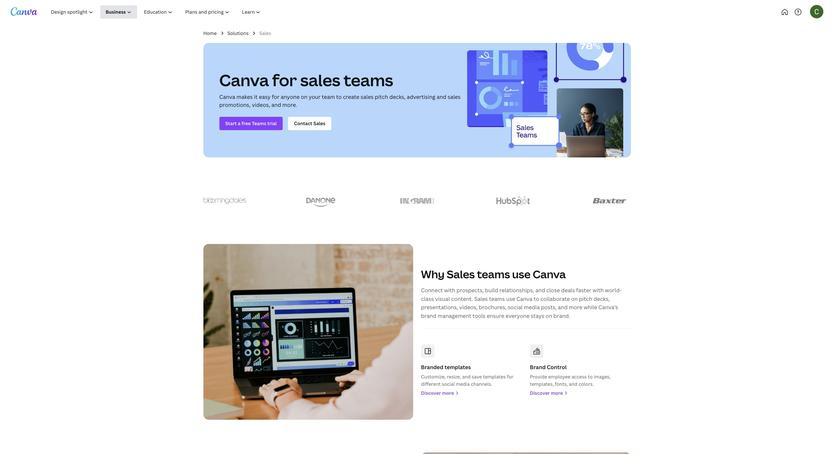 Task type: describe. For each thing, give the bounding box(es) containing it.
1 vertical spatial teams
[[477, 267, 511, 281]]

more inside connect with prospects, build relationships, and close deals faster with world- class visual content. sales teams use canva to collaborate on pitch decks, presentations, videos, brochures, social media posts, and more while canva's brand management tools ensure everyone stays on brand.
[[570, 304, 583, 311]]

access
[[572, 374, 587, 380]]

solutions
[[228, 30, 249, 36]]

1 vertical spatial sales
[[447, 267, 475, 281]]

and left close
[[536, 287, 546, 294]]

social inside branded templates customize, resize, and save templates for different social media channels.
[[442, 381, 455, 388]]

data visualization for sales teams created in canva image
[[203, 244, 413, 420]]

different
[[421, 381, 441, 388]]

customize,
[[421, 374, 446, 380]]

create
[[343, 93, 360, 101]]

top level navigation element
[[45, 5, 289, 19]]

two people collaborating on design ideas image
[[421, 453, 631, 455]]

for inside branded templates customize, resize, and save templates for different social media channels.
[[507, 374, 514, 380]]

close
[[547, 287, 561, 294]]

2 vertical spatial on
[[546, 313, 553, 320]]

why
[[421, 267, 445, 281]]

and left 'more.'
[[272, 101, 281, 109]]

2 horizontal spatial sales
[[448, 93, 461, 101]]

0 vertical spatial for
[[272, 69, 297, 91]]

pitch inside connect with prospects, build relationships, and close deals faster with world- class visual content. sales teams use canva to collaborate on pitch decks, presentations, videos, brochures, social media posts, and more while canva's brand management tools ensure everyone stays on brand.
[[580, 296, 593, 303]]

use inside connect with prospects, build relationships, and close deals faster with world- class visual content. sales teams use canva to collaborate on pitch decks, presentations, videos, brochures, social media posts, and more while canva's brand management tools ensure everyone stays on brand.
[[507, 296, 516, 303]]

team
[[322, 93, 335, 101]]

brand
[[530, 364, 546, 371]]

provide employee access to images, templates, fonts, and colors.
[[530, 374, 611, 388]]

0 vertical spatial templates
[[445, 364, 471, 371]]

discover more for second discover more link from left
[[530, 390, 563, 397]]

bloomingdale's image
[[203, 198, 246, 205]]

resize,
[[447, 374, 461, 380]]

colors.
[[579, 381, 594, 388]]

2 horizontal spatial on
[[572, 296, 578, 303]]

hubspot image
[[497, 196, 531, 206]]

baxter image
[[593, 198, 627, 204]]

solutions link
[[228, 30, 249, 37]]

ensure
[[487, 313, 505, 320]]

build
[[486, 287, 499, 294]]

1 horizontal spatial sales
[[361, 93, 374, 101]]

discover for second discover more link from the right
[[421, 390, 441, 397]]

videos, inside connect with prospects, build relationships, and close deals faster with world- class visual content. sales teams use canva to collaborate on pitch decks, presentations, videos, brochures, social media posts, and more while canva's brand management tools ensure everyone stays on brand.
[[460, 304, 478, 311]]

to inside connect with prospects, build relationships, and close deals faster with world- class visual content. sales teams use canva to collaborate on pitch decks, presentations, videos, brochures, social media posts, and more while canva's brand management tools ensure everyone stays on brand.
[[534, 296, 540, 303]]

1 discover more link from the left
[[421, 390, 522, 397]]

branded
[[421, 364, 444, 371]]

promotions,
[[219, 101, 251, 109]]

provide
[[530, 374, 548, 380]]

1 with from the left
[[445, 287, 456, 294]]

and inside branded templates customize, resize, and save templates for different social media channels.
[[463, 374, 471, 380]]

and inside provide employee access to images, templates, fonts, and colors.
[[570, 381, 578, 388]]

0 horizontal spatial sales
[[301, 69, 341, 91]]

content.
[[452, 296, 474, 303]]

more.
[[283, 101, 297, 109]]

to inside canva for sales teams canva makes it easy for anyone on your team to create sales pitch decks, advertising and sales promotions, videos, and more.
[[337, 93, 342, 101]]

management
[[438, 313, 472, 320]]

posts,
[[542, 304, 557, 311]]



Task type: locate. For each thing, give the bounding box(es) containing it.
sales up 'your'
[[301, 69, 341, 91]]

1 vertical spatial use
[[507, 296, 516, 303]]

sales down build
[[475, 296, 488, 303]]

your
[[309, 93, 321, 101]]

discover down templates,
[[530, 390, 550, 397]]

2 horizontal spatial to
[[588, 374, 593, 380]]

on inside canva for sales teams canva makes it easy for anyone on your team to create sales pitch decks, advertising and sales promotions, videos, and more.
[[301, 93, 308, 101]]

to inside provide employee access to images, templates, fonts, and colors.
[[588, 374, 593, 380]]

1 vertical spatial videos,
[[460, 304, 478, 311]]

for up "anyone"
[[272, 69, 297, 91]]

more down resize,
[[443, 390, 454, 397]]

class
[[421, 296, 434, 303]]

for
[[272, 69, 297, 91], [272, 93, 280, 101], [507, 374, 514, 380]]

templates up resize,
[[445, 364, 471, 371]]

and
[[437, 93, 447, 101], [272, 101, 281, 109], [536, 287, 546, 294], [558, 304, 568, 311], [463, 374, 471, 380], [570, 381, 578, 388]]

danone image
[[307, 195, 336, 207]]

sales right create
[[361, 93, 374, 101]]

0 horizontal spatial pitch
[[375, 93, 388, 101]]

with up visual
[[445, 287, 456, 294]]

to
[[337, 93, 342, 101], [534, 296, 540, 303], [588, 374, 593, 380]]

brand
[[421, 313, 437, 320]]

1 horizontal spatial more
[[552, 390, 563, 397]]

sales right solutions
[[259, 30, 271, 36]]

deals
[[562, 287, 576, 294]]

2 horizontal spatial more
[[570, 304, 583, 311]]

0 vertical spatial videos,
[[252, 101, 270, 109]]

to right the 'team'
[[337, 93, 342, 101]]

discover
[[421, 390, 441, 397], [530, 390, 550, 397]]

teams inside connect with prospects, build relationships, and close deals faster with world- class visual content. sales teams use canva to collaborate on pitch decks, presentations, videos, brochures, social media posts, and more while canva's brand management tools ensure everyone stays on brand.
[[490, 296, 505, 303]]

makes
[[237, 93, 253, 101]]

and up brand.
[[558, 304, 568, 311]]

with right the faster
[[593, 287, 604, 294]]

canva down relationships,
[[517, 296, 533, 303]]

faster
[[577, 287, 592, 294]]

images,
[[594, 374, 611, 380]]

ingram miro image
[[401, 198, 434, 204]]

0 horizontal spatial with
[[445, 287, 456, 294]]

for left the provide
[[507, 374, 514, 380]]

1 discover more from the left
[[421, 390, 454, 397]]

0 vertical spatial decks,
[[390, 93, 406, 101]]

decks, left advertising on the top of the page
[[390, 93, 406, 101]]

teams up create
[[344, 69, 394, 91]]

1 vertical spatial pitch
[[580, 296, 593, 303]]

social
[[508, 304, 523, 311], [442, 381, 455, 388]]

save
[[472, 374, 482, 380]]

employee
[[549, 374, 571, 380]]

2 discover from the left
[[530, 390, 550, 397]]

0 horizontal spatial more
[[443, 390, 454, 397]]

1 vertical spatial social
[[442, 381, 455, 388]]

sales
[[259, 30, 271, 36], [447, 267, 475, 281], [475, 296, 488, 303]]

discover more link down channels.
[[421, 390, 522, 397]]

videos, down easy
[[252, 101, 270, 109]]

collaborate
[[541, 296, 570, 303]]

use up relationships,
[[513, 267, 531, 281]]

advertising
[[407, 93, 436, 101]]

2 with from the left
[[593, 287, 604, 294]]

0 vertical spatial social
[[508, 304, 523, 311]]

0 vertical spatial pitch
[[375, 93, 388, 101]]

1 horizontal spatial discover more link
[[530, 390, 631, 397]]

0 vertical spatial sales
[[259, 30, 271, 36]]

1 horizontal spatial discover more
[[530, 390, 563, 397]]

media inside connect with prospects, build relationships, and close deals faster with world- class visual content. sales teams use canva to collaborate on pitch decks, presentations, videos, brochures, social media posts, and more while canva's brand management tools ensure everyone stays on brand.
[[524, 304, 540, 311]]

2 vertical spatial sales
[[475, 296, 488, 303]]

prospects,
[[457, 287, 484, 294]]

pitch right create
[[375, 93, 388, 101]]

for right easy
[[272, 93, 280, 101]]

use
[[513, 267, 531, 281], [507, 296, 516, 303]]

media down resize,
[[456, 381, 470, 388]]

canva
[[219, 69, 269, 91], [219, 93, 235, 101], [533, 267, 566, 281], [517, 296, 533, 303]]

videos, inside canva for sales teams canva makes it easy for anyone on your team to create sales pitch decks, advertising and sales promotions, videos, and more.
[[252, 101, 270, 109]]

0 vertical spatial teams
[[344, 69, 394, 91]]

canva for sales teams canva makes it easy for anyone on your team to create sales pitch decks, advertising and sales promotions, videos, and more.
[[219, 69, 461, 109]]

1 vertical spatial decks,
[[594, 296, 610, 303]]

sales inside connect with prospects, build relationships, and close deals faster with world- class visual content. sales teams use canva to collaborate on pitch decks, presentations, videos, brochures, social media posts, and more while canva's brand management tools ensure everyone stays on brand.
[[475, 296, 488, 303]]

sales right advertising on the top of the page
[[448, 93, 461, 101]]

0 horizontal spatial on
[[301, 93, 308, 101]]

1 horizontal spatial discover
[[530, 390, 550, 397]]

brand.
[[554, 313, 571, 320]]

more for second discover more link from left
[[552, 390, 563, 397]]

decks, inside canva for sales teams canva makes it easy for anyone on your team to create sales pitch decks, advertising and sales promotions, videos, and more.
[[390, 93, 406, 101]]

control
[[547, 364, 567, 371]]

social down resize,
[[442, 381, 455, 388]]

templates
[[445, 364, 471, 371], [484, 374, 506, 380]]

easy
[[259, 93, 271, 101]]

to up colors.
[[588, 374, 593, 380]]

videos, down content.
[[460, 304, 478, 311]]

teams up build
[[477, 267, 511, 281]]

2 vertical spatial for
[[507, 374, 514, 380]]

discover more
[[421, 390, 454, 397], [530, 390, 563, 397]]

more down the fonts,
[[552, 390, 563, 397]]

to up stays
[[534, 296, 540, 303]]

discover more down templates,
[[530, 390, 563, 397]]

0 horizontal spatial media
[[456, 381, 470, 388]]

canva inside connect with prospects, build relationships, and close deals faster with world- class visual content. sales teams use canva to collaborate on pitch decks, presentations, videos, brochures, social media posts, and more while canva's brand management tools ensure everyone stays on brand.
[[517, 296, 533, 303]]

pitch down the faster
[[580, 296, 593, 303]]

2 discover more link from the left
[[530, 390, 631, 397]]

why sales teams use canva
[[421, 267, 566, 281]]

on
[[301, 93, 308, 101], [572, 296, 578, 303], [546, 313, 553, 320]]

and down access
[[570, 381, 578, 388]]

and left the save
[[463, 374, 471, 380]]

1 horizontal spatial on
[[546, 313, 553, 320]]

decks,
[[390, 93, 406, 101], [594, 296, 610, 303]]

0 horizontal spatial social
[[442, 381, 455, 388]]

home
[[203, 30, 217, 36]]

0 horizontal spatial templates
[[445, 364, 471, 371]]

sales
[[301, 69, 341, 91], [361, 93, 374, 101], [448, 93, 461, 101]]

videos,
[[252, 101, 270, 109], [460, 304, 478, 311]]

1 vertical spatial media
[[456, 381, 470, 388]]

world-
[[606, 287, 622, 294]]

1 vertical spatial templates
[[484, 374, 506, 380]]

1 horizontal spatial pitch
[[580, 296, 593, 303]]

canva up promotions,
[[219, 93, 235, 101]]

0 vertical spatial on
[[301, 93, 308, 101]]

use down relationships,
[[507, 296, 516, 303]]

canva's
[[599, 304, 619, 311]]

media up stays
[[524, 304, 540, 311]]

templates up channels.
[[484, 374, 506, 380]]

teams
[[344, 69, 394, 91], [477, 267, 511, 281], [490, 296, 505, 303]]

discover for second discover more link from left
[[530, 390, 550, 397]]

discover down different
[[421, 390, 441, 397]]

1 horizontal spatial videos,
[[460, 304, 478, 311]]

and right advertising on the top of the page
[[437, 93, 447, 101]]

discover more link
[[421, 390, 522, 397], [530, 390, 631, 397]]

1 vertical spatial on
[[572, 296, 578, 303]]

stays
[[531, 313, 545, 320]]

tools
[[473, 313, 486, 320]]

more for second discover more link from the right
[[443, 390, 454, 397]]

0 horizontal spatial videos,
[[252, 101, 270, 109]]

presentations,
[[421, 304, 459, 311]]

0 vertical spatial to
[[337, 93, 342, 101]]

2 vertical spatial to
[[588, 374, 593, 380]]

discover more for second discover more link from the right
[[421, 390, 454, 397]]

anyone
[[281, 93, 300, 101]]

with
[[445, 287, 456, 294], [593, 287, 604, 294]]

pitch
[[375, 93, 388, 101], [580, 296, 593, 303]]

1 horizontal spatial media
[[524, 304, 540, 311]]

0 horizontal spatial discover more
[[421, 390, 454, 397]]

on down deals
[[572, 296, 578, 303]]

discover more down different
[[421, 390, 454, 397]]

media
[[524, 304, 540, 311], [456, 381, 470, 388]]

pitch inside canva for sales teams canva makes it easy for anyone on your team to create sales pitch decks, advertising and sales promotions, videos, and more.
[[375, 93, 388, 101]]

sales up the prospects,
[[447, 267, 475, 281]]

visual
[[436, 296, 450, 303]]

2 vertical spatial teams
[[490, 296, 505, 303]]

decks, inside connect with prospects, build relationships, and close deals faster with world- class visual content. sales teams use canva to collaborate on pitch decks, presentations, videos, brochures, social media posts, and more while canva's brand management tools ensure everyone stays on brand.
[[594, 296, 610, 303]]

1 vertical spatial for
[[272, 93, 280, 101]]

teams up brochures,
[[490, 296, 505, 303]]

connect
[[421, 287, 443, 294]]

on down posts,
[[546, 313, 553, 320]]

it
[[254, 93, 258, 101]]

brand control
[[530, 364, 567, 371]]

brochures,
[[479, 304, 507, 311]]

social inside connect with prospects, build relationships, and close deals faster with world- class visual content. sales teams use canva to collaborate on pitch decks, presentations, videos, brochures, social media posts, and more while canva's brand management tools ensure everyone stays on brand.
[[508, 304, 523, 311]]

everyone
[[506, 313, 530, 320]]

0 horizontal spatial discover more link
[[421, 390, 522, 397]]

templates,
[[530, 381, 554, 388]]

canva up "makes" in the left top of the page
[[219, 69, 269, 91]]

social up everyone
[[508, 304, 523, 311]]

while
[[584, 304, 598, 311]]

branded templates customize, resize, and save templates for different social media channels.
[[421, 364, 514, 388]]

1 horizontal spatial decks,
[[594, 296, 610, 303]]

1 horizontal spatial social
[[508, 304, 523, 311]]

0 vertical spatial use
[[513, 267, 531, 281]]

1 discover from the left
[[421, 390, 441, 397]]

teams inside canva for sales teams canva makes it easy for anyone on your team to create sales pitch decks, advertising and sales promotions, videos, and more.
[[344, 69, 394, 91]]

discover more link down colors.
[[530, 390, 631, 397]]

more left while
[[570, 304, 583, 311]]

home link
[[203, 30, 217, 37]]

2 discover more from the left
[[530, 390, 563, 397]]

canva up close
[[533, 267, 566, 281]]

channels.
[[471, 381, 493, 388]]

0 horizontal spatial discover
[[421, 390, 441, 397]]

decks, up canva's
[[594, 296, 610, 303]]

1 horizontal spatial with
[[593, 287, 604, 294]]

relationships,
[[500, 287, 535, 294]]

1 horizontal spatial templates
[[484, 374, 506, 380]]

1 horizontal spatial to
[[534, 296, 540, 303]]

media inside branded templates customize, resize, and save templates for different social media channels.
[[456, 381, 470, 388]]

connect with prospects, build relationships, and close deals faster with world- class visual content. sales teams use canva to collaborate on pitch decks, presentations, videos, brochures, social media posts, and more while canva's brand management tools ensure everyone stays on brand.
[[421, 287, 622, 320]]

0 horizontal spatial decks,
[[390, 93, 406, 101]]

fonts,
[[555, 381, 568, 388]]

0 horizontal spatial to
[[337, 93, 342, 101]]

on left 'your'
[[301, 93, 308, 101]]

more
[[570, 304, 583, 311], [443, 390, 454, 397], [552, 390, 563, 397]]

0 vertical spatial media
[[524, 304, 540, 311]]

1 vertical spatial to
[[534, 296, 540, 303]]



Task type: vqa. For each thing, say whether or not it's contained in the screenshot.
visual
yes



